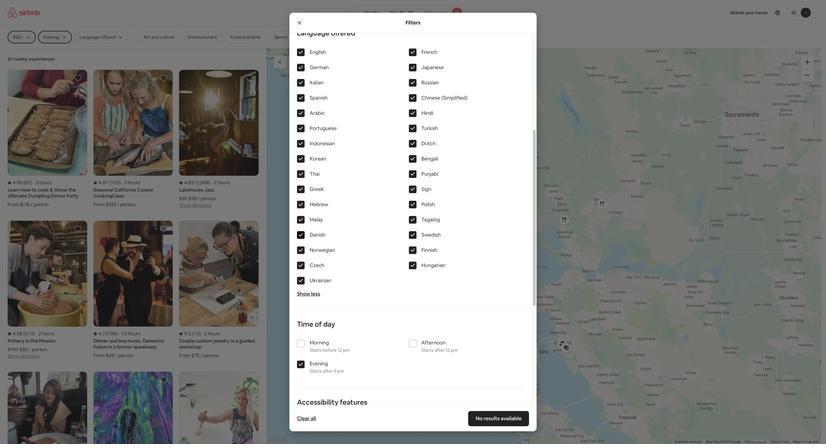 Task type: vqa. For each thing, say whether or not it's contained in the screenshot.
4.99 out of 5 average rating,  82 reviews image
yes



Task type: locate. For each thing, give the bounding box(es) containing it.
4.83 out of 5 average rating,  1,568 reviews image
[[179, 180, 211, 186]]

hours for and
[[128, 331, 141, 337]]

· inside "pottery in the mission" group
[[36, 331, 37, 337]]

1 horizontal spatial 3
[[124, 180, 127, 186]]

1 horizontal spatial 5
[[745, 440, 747, 444]]

(513)
[[23, 331, 35, 337]]

show all prices button down pottery
[[8, 353, 40, 359]]

1 horizontal spatial · 3 hours
[[122, 180, 140, 186]]

add to wishlist image
[[74, 74, 82, 82], [160, 74, 168, 82], [246, 74, 254, 82], [160, 225, 168, 233], [74, 376, 82, 384], [160, 376, 168, 384], [246, 376, 254, 384]]

art and culture
[[144, 34, 175, 40]]

show down $35 on the left of the page
[[179, 202, 191, 208]]

5.0 out of 5 average rating,  14 reviews image
[[179, 331, 201, 337]]

hours right "(1,568)"
[[218, 180, 230, 186]]

2 up jazz
[[214, 180, 217, 186]]

· left 1.5
[[119, 331, 120, 337]]

4.73 out of 5 average rating,  96 reviews image
[[94, 331, 118, 337]]

offered
[[331, 29, 356, 37]]

0 horizontal spatial prices
[[26, 353, 40, 359]]

learn how to cook & throw the ultimate dumpling dinner party group
[[8, 70, 87, 208]]

hindi
[[422, 110, 434, 116]]

· 2 hours inside lakehouse jazz 'group'
[[212, 180, 230, 186]]

finnish
[[422, 247, 438, 254]]

2 inside lakehouse jazz 'group'
[[214, 180, 217, 186]]

/ inside learn how to cook & throw the ultimate dumpling dinner party from $118 / person
[[31, 202, 33, 208]]

dumpling
[[28, 193, 50, 199]]

the right throw
[[69, 187, 76, 193]]

pottery
[[8, 338, 25, 344]]

all right clear
[[311, 415, 316, 422]]

before
[[323, 347, 337, 353]]

hours up cook
[[39, 180, 52, 186]]

use
[[785, 440, 790, 444]]

/ right $80
[[29, 347, 31, 353]]

pm for morning
[[343, 347, 350, 353]]

language offered
[[297, 29, 356, 37]]

prices inside lakehouse jazz $35 $28 / person show all prices
[[198, 202, 211, 208]]

· right the (153)
[[122, 180, 123, 186]]

add to wishlist image
[[74, 225, 82, 233], [246, 225, 254, 233]]

None search field
[[357, 5, 465, 20]]

2 vertical spatial all
[[311, 415, 316, 422]]

· inside lakehouse jazz 'group'
[[212, 180, 213, 186]]

person inside create custom jewelry in a guided workshop from $75 / person
[[204, 353, 219, 359]]

1 vertical spatial show
[[297, 291, 310, 297]]

2 horizontal spatial in
[[231, 338, 235, 344]]

hours for jazz
[[218, 180, 230, 186]]

after down 'afternoon'
[[435, 347, 445, 353]]

/ inside create custom jewelry in a guided workshop from $75 / person
[[201, 353, 203, 359]]

in right jewelry
[[231, 338, 235, 344]]

1 horizontal spatial in
[[108, 344, 112, 350]]

prices down $80
[[26, 353, 40, 359]]

3 for 4.97 (153)
[[124, 180, 127, 186]]

1 · 3 hours from the left
[[33, 180, 52, 186]]

· 3 hours
[[33, 180, 52, 186], [122, 180, 140, 186]]

12 right before
[[338, 347, 342, 353]]

2 12 from the left
[[446, 347, 450, 353]]

add guests
[[424, 10, 447, 16]]

french
[[422, 49, 438, 56]]

2 horizontal spatial 2
[[214, 180, 217, 186]]

0 vertical spatial prices
[[198, 202, 211, 208]]

2 add to wishlist image from the left
[[246, 225, 254, 233]]

from down fusion
[[94, 353, 105, 359]]

starts for morning
[[310, 347, 322, 353]]

· 2 hours up jazz
[[212, 180, 230, 186]]

0 vertical spatial dinner
[[51, 193, 66, 199]]

1 horizontal spatial 12
[[446, 347, 450, 353]]

lakehouse jazz $35 $28 / person show all prices
[[179, 187, 216, 208]]

1 horizontal spatial the
[[69, 187, 76, 193]]

1 vertical spatial prices
[[26, 353, 40, 359]]

all down $80
[[21, 353, 25, 359]]

in up $49
[[108, 344, 112, 350]]

1 horizontal spatial dinner
[[94, 338, 108, 344]]

· 2 hours up 'custom'
[[202, 331, 221, 337]]

starts down evening
[[310, 368, 322, 374]]

dinner inside learn how to cook & throw the ultimate dumpling dinner party from $118 / person
[[51, 193, 66, 199]]

1 horizontal spatial prices
[[198, 202, 211, 208]]

©2023
[[721, 440, 731, 444]]

show all prices button inside lakehouse jazz 'group'
[[179, 202, 211, 208]]

12 inside morning starts before 12 pm
[[338, 347, 342, 353]]

3 up "to"
[[36, 180, 38, 186]]

data
[[714, 440, 720, 444]]

hours inside "create custom jewelry in a guided workshop" group
[[208, 331, 221, 337]]

4.97 (153)
[[99, 180, 121, 186]]

4.73
[[99, 331, 108, 337]]

3 inside seasonal california cuisine cookingclass group
[[124, 180, 127, 186]]

starts inside the evening starts after 5 pm
[[310, 368, 322, 374]]

0 horizontal spatial show
[[8, 353, 20, 359]]

· right '(82)' at the left top of the page
[[33, 180, 34, 186]]

12
[[338, 347, 342, 353], [446, 347, 450, 353]]

hours inside learn how to cook & throw the ultimate dumpling dinner party 'group'
[[39, 180, 52, 186]]

after inside the evening starts after 5 pm
[[323, 368, 333, 374]]

hungarian
[[422, 262, 446, 269]]

1 horizontal spatial of
[[781, 440, 784, 444]]

hours for in
[[42, 331, 55, 337]]

hours
[[39, 180, 52, 186], [128, 180, 140, 186], [218, 180, 230, 186], [42, 331, 55, 337], [128, 331, 141, 337], [208, 331, 221, 337]]

1 vertical spatial of
[[781, 440, 784, 444]]

dinner down 4.73
[[94, 338, 108, 344]]

Entertainment button
[[183, 31, 223, 43]]

5 left km
[[745, 440, 747, 444]]

hours up mission on the bottom left of page
[[42, 331, 55, 337]]

punjabi
[[422, 171, 439, 177]]

person down dumpling
[[34, 202, 49, 208]]

/ right $109
[[117, 202, 119, 208]]

· for (14)
[[202, 331, 203, 337]]

4.99
[[13, 180, 22, 186]]

1 horizontal spatial 2
[[205, 331, 207, 337]]

learn
[[8, 187, 20, 193]]

from inside create custom jewelry in a guided workshop from $75 / person
[[179, 353, 191, 359]]

12 down 'afternoon'
[[446, 347, 450, 353]]

cuisine
[[137, 187, 153, 193]]

a
[[236, 338, 238, 344], [113, 344, 116, 350], [804, 440, 806, 444]]

google map
showing 24 experiences. region
[[267, 48, 822, 444]]

hours inside "pottery in the mission" group
[[42, 331, 55, 337]]

0 horizontal spatial · 3 hours
[[33, 180, 52, 186]]

and for live
[[109, 338, 118, 344]]

add to wishlist image inside "pottery in the mission" group
[[74, 225, 82, 233]]

nearby
[[13, 56, 28, 62]]

and for drink
[[242, 34, 250, 40]]

1 12 from the left
[[338, 347, 342, 353]]

terms
[[771, 440, 780, 444]]

0 horizontal spatial dinner
[[51, 193, 66, 199]]

0 vertical spatial show all prices button
[[179, 202, 211, 208]]

(simplified)
[[442, 95, 468, 101]]

2 3 from the left
[[124, 180, 127, 186]]

person down mission on the bottom left of page
[[32, 347, 47, 353]]

from down ultimate
[[8, 202, 19, 208]]

·
[[33, 180, 34, 186], [122, 180, 123, 186], [212, 180, 213, 186], [36, 331, 37, 337], [119, 331, 120, 337], [202, 331, 203, 337]]

add to wishlist image for pottery in the mission $100 $80 / person show all prices
[[74, 225, 82, 233]]

nov 15 – 30
[[391, 10, 414, 16]]

· inside learn how to cook & throw the ultimate dumpling dinner party 'group'
[[33, 180, 34, 186]]

create custom jewelry in a guided workshop group
[[179, 221, 259, 359]]

0 horizontal spatial of
[[315, 320, 322, 329]]

a left map
[[804, 440, 806, 444]]

· 2 hours inside "create custom jewelry in a guided workshop" group
[[202, 331, 221, 337]]

from inside dinner and live music, flamenco fusion in a former speakeasy from $49 / person
[[94, 353, 105, 359]]

a left guided
[[236, 338, 238, 344]]

/ right $28
[[198, 196, 200, 202]]

1 vertical spatial 5
[[745, 440, 747, 444]]

the down (513)
[[30, 338, 38, 344]]

show all prices button down lakehouse
[[179, 202, 211, 208]]

the
[[69, 187, 76, 193], [30, 338, 38, 344]]

the inside learn how to cook & throw the ultimate dumpling dinner party from $118 / person
[[69, 187, 76, 193]]

0 vertical spatial after
[[435, 347, 445, 353]]

2
[[214, 180, 217, 186], [39, 331, 41, 337], [205, 331, 207, 337]]

1 horizontal spatial a
[[236, 338, 238, 344]]

1 horizontal spatial show all prices button
[[179, 202, 211, 208]]

1 horizontal spatial add to wishlist image
[[246, 225, 254, 233]]

prices down jazz
[[198, 202, 211, 208]]

show all prices button inside "pottery in the mission" group
[[8, 353, 40, 359]]

(82)
[[23, 180, 32, 186]]

4.98 out of 5 average rating,  513 reviews image
[[8, 331, 35, 337]]

$80
[[19, 347, 28, 353]]

cookingclass
[[94, 193, 124, 199]]

1 add to wishlist image from the left
[[74, 225, 82, 233]]

0 vertical spatial 5
[[334, 368, 337, 374]]

2 horizontal spatial a
[[804, 440, 806, 444]]

all down $28
[[192, 202, 197, 208]]

· 2 hours inside "pottery in the mission" group
[[36, 331, 55, 337]]

1 horizontal spatial show
[[179, 202, 191, 208]]

· 3 hours inside seasonal california cuisine cookingclass group
[[122, 180, 140, 186]]

/ right $49
[[115, 353, 117, 359]]

1 horizontal spatial all
[[192, 202, 197, 208]]

starts down 'morning'
[[310, 347, 322, 353]]

· inside seasonal california cuisine cookingclass group
[[122, 180, 123, 186]]

2 horizontal spatial and
[[242, 34, 250, 40]]

show all prices button for prices
[[179, 202, 211, 208]]

culture
[[160, 34, 175, 40]]

person inside learn how to cook & throw the ultimate dumpling dinner party from $118 / person
[[34, 202, 49, 208]]

2 inside "create custom jewelry in a guided workshop" group
[[205, 331, 207, 337]]

0 horizontal spatial after
[[323, 368, 333, 374]]

3
[[36, 180, 38, 186], [124, 180, 127, 186]]

0 vertical spatial show
[[179, 202, 191, 208]]

filters dialog
[[290, 13, 537, 444]]

hebrew
[[310, 201, 329, 208]]

1 vertical spatial the
[[30, 338, 38, 344]]

/ right $75
[[201, 353, 203, 359]]

0 horizontal spatial add to wishlist image
[[74, 225, 82, 233]]

starts for evening
[[310, 368, 322, 374]]

after inside afternoon starts after 12 pm
[[435, 347, 445, 353]]

$28
[[189, 196, 197, 202]]

1 vertical spatial after
[[323, 368, 333, 374]]

map
[[807, 440, 813, 444]]

12 for morning
[[338, 347, 342, 353]]

2 horizontal spatial show
[[297, 291, 310, 297]]

0 horizontal spatial and
[[109, 338, 118, 344]]

hours up california
[[128, 180, 140, 186]]

1 vertical spatial dinner
[[94, 338, 108, 344]]

morning
[[310, 340, 329, 346]]

show less
[[297, 291, 321, 297]]

sign
[[422, 186, 432, 193]]

hours inside seasonal california cuisine cookingclass group
[[128, 180, 140, 186]]

from inside learn how to cook & throw the ultimate dumpling dinner party from $118 / person
[[8, 202, 19, 208]]

starts inside morning starts before 12 pm
[[310, 347, 322, 353]]

0 horizontal spatial all
[[21, 353, 25, 359]]

english
[[310, 49, 326, 56]]

person inside seasonal california cuisine cookingclass from $109 / person
[[120, 202, 136, 208]]

a up $49
[[113, 344, 116, 350]]

flamenco
[[143, 338, 164, 344]]

add
[[424, 10, 433, 16]]

2 for (513)
[[39, 331, 41, 337]]

experiences
[[29, 56, 54, 62]]

show down $100
[[8, 353, 20, 359]]

of left use
[[781, 440, 784, 444]]

from left $109
[[94, 202, 105, 208]]

show inside lakehouse jazz $35 $28 / person show all prices
[[179, 202, 191, 208]]

hours up jewelry
[[208, 331, 221, 337]]

of left day
[[315, 320, 322, 329]]

pm for evening
[[338, 368, 344, 374]]

0 horizontal spatial a
[[113, 344, 116, 350]]

lakehouse jazz group
[[179, 70, 259, 208]]

0 horizontal spatial in
[[26, 338, 29, 344]]

from down workshop
[[179, 353, 191, 359]]

· 3 hours up california
[[122, 180, 140, 186]]

all inside the "pottery in the mission $100 $80 / person show all prices"
[[21, 353, 25, 359]]

· for (153)
[[122, 180, 123, 186]]

2 · 3 hours from the left
[[122, 180, 140, 186]]

pm inside morning starts before 12 pm
[[343, 347, 350, 353]]

(153)
[[109, 180, 121, 186]]

pm inside afternoon starts after 12 pm
[[451, 347, 458, 353]]

· 3 hours up cook
[[33, 180, 52, 186]]

3 inside learn how to cook & throw the ultimate dumpling dinner party 'group'
[[36, 180, 38, 186]]

1 horizontal spatial after
[[435, 347, 445, 353]]

1 3 from the left
[[36, 180, 38, 186]]

0 horizontal spatial 3
[[36, 180, 38, 186]]

/ right $118
[[31, 202, 33, 208]]

report a map error
[[794, 440, 820, 444]]

2 up mission on the bottom left of page
[[39, 331, 41, 337]]

0 vertical spatial all
[[192, 202, 197, 208]]

2 vertical spatial show
[[8, 353, 20, 359]]

hours for california
[[128, 180, 140, 186]]

$118
[[20, 202, 30, 208]]

12 inside afternoon starts after 12 pm
[[446, 347, 450, 353]]

1 vertical spatial all
[[21, 353, 25, 359]]

and right art
[[152, 34, 159, 40]]

1 vertical spatial show all prices button
[[8, 353, 40, 359]]

Nature and outdoors button
[[389, 31, 442, 43]]

/
[[198, 196, 200, 202], [31, 202, 33, 208], [117, 202, 119, 208], [29, 347, 31, 353], [115, 353, 117, 359], [201, 353, 203, 359]]

· right (14)
[[202, 331, 203, 337]]

0 horizontal spatial the
[[30, 338, 38, 344]]

pm for afternoon
[[451, 347, 458, 353]]

Food and drink button
[[225, 31, 267, 43]]

and inside dinner and live music, flamenco fusion in a former speakeasy from $49 / person
[[109, 338, 118, 344]]

4.83
[[184, 180, 194, 186]]

person down jazz
[[201, 196, 216, 202]]

all inside lakehouse jazz $35 $28 / person show all prices
[[192, 202, 197, 208]]

after for afternoon
[[435, 347, 445, 353]]

dinner and live music, flamenco fusion in a former speakeasy group
[[94, 221, 173, 359]]

2 inside "pottery in the mission" group
[[39, 331, 41, 337]]

morning starts before 12 pm
[[310, 340, 350, 353]]

after down evening
[[323, 368, 333, 374]]

/ inside seasonal california cuisine cookingclass from $109 / person
[[117, 202, 119, 208]]

person inside lakehouse jazz $35 $28 / person show all prices
[[201, 196, 216, 202]]

starts down 'afternoon'
[[422, 347, 434, 353]]

bengali
[[422, 155, 439, 162]]

0 vertical spatial of
[[315, 320, 322, 329]]

add to wishlist image inside "create custom jewelry in a guided workshop" group
[[246, 225, 254, 233]]

1 horizontal spatial and
[[152, 34, 159, 40]]

· inside "create custom jewelry in a guided workshop" group
[[202, 331, 203, 337]]

0 horizontal spatial 12
[[338, 347, 342, 353]]

dinner and live music, flamenco fusion in a former speakeasy from $49 / person
[[94, 338, 164, 359]]

person down former
[[118, 353, 134, 359]]

· up jazz
[[212, 180, 213, 186]]

hours inside dinner and live music, flamenco fusion in a former speakeasy 'group'
[[128, 331, 141, 337]]

· 2 hours for jazz
[[212, 180, 230, 186]]

hours inside lakehouse jazz 'group'
[[218, 180, 230, 186]]

0 horizontal spatial show all prices button
[[8, 353, 40, 359]]

all
[[192, 202, 197, 208], [21, 353, 25, 359], [311, 415, 316, 422]]

starts inside afternoon starts after 12 pm
[[422, 347, 434, 353]]

person inside the "pottery in the mission $100 $80 / person show all prices"
[[32, 347, 47, 353]]

person
[[201, 196, 216, 202], [34, 202, 49, 208], [120, 202, 136, 208], [32, 347, 47, 353], [118, 353, 134, 359], [204, 353, 219, 359]]

15
[[400, 10, 404, 16]]

of inside filters dialog
[[315, 320, 322, 329]]

in down (513)
[[26, 338, 29, 344]]

hours up music,
[[128, 331, 141, 337]]

nov
[[391, 10, 399, 16]]

person down california
[[120, 202, 136, 208]]

pm inside the evening starts after 5 pm
[[338, 368, 344, 374]]

2 up 'custom'
[[205, 331, 207, 337]]

of
[[315, 320, 322, 329], [781, 440, 784, 444]]

a inside create custom jewelry in a guided workshop from $75 / person
[[236, 338, 238, 344]]

· 3 hours inside learn how to cook & throw the ultimate dumpling dinner party 'group'
[[33, 180, 52, 186]]

show left less
[[297, 291, 310, 297]]

0 horizontal spatial 5
[[334, 368, 337, 374]]

tagalog
[[422, 216, 440, 223]]

· 2 hours up mission on the bottom left of page
[[36, 331, 55, 337]]

· 2 hours
[[212, 180, 230, 186], [36, 331, 55, 337], [202, 331, 221, 337]]

and down (96)
[[109, 338, 118, 344]]

2 horizontal spatial all
[[311, 415, 316, 422]]

0 horizontal spatial 2
[[39, 331, 41, 337]]

drink
[[251, 34, 261, 40]]

0 vertical spatial the
[[69, 187, 76, 193]]

dinner left party
[[51, 193, 66, 199]]

· right (513)
[[36, 331, 37, 337]]

seasonal california cuisine cookingclass from $109 / person
[[94, 187, 153, 208]]

starts
[[310, 347, 322, 353], [422, 347, 434, 353], [310, 368, 322, 374]]

5 down before
[[334, 368, 337, 374]]

malay
[[310, 216, 323, 223]]

(96)
[[109, 331, 118, 337]]

3 up california
[[124, 180, 127, 186]]

person right $75
[[204, 353, 219, 359]]

person inside dinner and live music, flamenco fusion in a former speakeasy from $49 / person
[[118, 353, 134, 359]]

· inside dinner and live music, flamenco fusion in a former speakeasy 'group'
[[119, 331, 120, 337]]

and left drink
[[242, 34, 250, 40]]

chinese (simplified)
[[422, 95, 468, 101]]

fusion
[[94, 344, 107, 350]]

throw
[[54, 187, 68, 193]]



Task type: describe. For each thing, give the bounding box(es) containing it.
2 for (14)
[[205, 331, 207, 337]]

(14)
[[192, 331, 201, 337]]

after for evening
[[323, 368, 333, 374]]

evening starts after 5 pm
[[310, 360, 344, 374]]

arabic
[[310, 110, 325, 116]]

seasonal
[[94, 187, 113, 193]]

profile element
[[473, 0, 815, 25]]

Art and culture button
[[138, 31, 180, 43]]

show less button
[[297, 291, 321, 297]]

· 3 hours for cuisine
[[122, 180, 140, 186]]

to
[[32, 187, 37, 193]]

of for terms
[[781, 440, 784, 444]]

Sightseeing button
[[321, 31, 355, 43]]

polish
[[422, 201, 435, 208]]

a inside dinner and live music, flamenco fusion in a former speakeasy from $49 / person
[[113, 344, 116, 350]]

japanese
[[422, 64, 444, 71]]

$75
[[192, 353, 200, 359]]

3 for 4.99 (82)
[[36, 180, 38, 186]]

music,
[[127, 338, 142, 344]]

add guests button
[[419, 5, 465, 20]]

· 2 hours for custom
[[202, 331, 221, 337]]

ultimate
[[8, 193, 27, 199]]

/ inside dinner and live music, flamenco fusion in a former speakeasy from $49 / person
[[115, 353, 117, 359]]

· for (1,568)
[[212, 180, 213, 186]]

show inside filters dialog
[[297, 291, 310, 297]]

in inside create custom jewelry in a guided workshop from $75 / person
[[231, 338, 235, 344]]

lakehouse
[[179, 187, 203, 193]]

evening
[[310, 360, 328, 367]]

no results available link
[[469, 411, 530, 426]]

zoom out image
[[806, 73, 811, 78]]

report
[[794, 440, 803, 444]]

results
[[484, 415, 500, 422]]

hours for how
[[39, 180, 52, 186]]

features
[[340, 398, 368, 407]]

dinner inside dinner and live music, flamenco fusion in a former speakeasy from $49 / person
[[94, 338, 108, 344]]

clear all
[[297, 415, 316, 422]]

show inside the "pottery in the mission $100 $80 / person show all prices"
[[8, 353, 20, 359]]

sports
[[274, 34, 288, 40]]

$35
[[179, 196, 188, 202]]

indonesian
[[310, 140, 335, 147]]

· for (96)
[[119, 331, 120, 337]]

terms of use
[[771, 440, 790, 444]]

accessibility features
[[297, 398, 368, 407]]

12 for afternoon
[[446, 347, 450, 353]]

korean
[[310, 155, 327, 162]]

and for culture
[[152, 34, 159, 40]]

google image
[[268, 436, 289, 444]]

4.98
[[13, 331, 22, 337]]

4.97 out of 5 average rating,  153 reviews image
[[94, 180, 121, 186]]

portuguese
[[310, 125, 337, 132]]

google
[[732, 440, 742, 444]]

workshop
[[179, 344, 202, 350]]

Sports button
[[269, 31, 293, 43]]

the inside the "pottery in the mission $100 $80 / person show all prices"
[[30, 338, 38, 344]]

guests
[[434, 10, 447, 16]]

map
[[707, 440, 713, 444]]

2 for (1,568)
[[214, 180, 217, 186]]

speakeasy
[[133, 344, 157, 350]]

$100
[[8, 347, 18, 353]]

less
[[311, 291, 321, 297]]

· 1.5 hours
[[119, 331, 141, 337]]

all inside clear all button
[[311, 415, 316, 422]]

turkish
[[422, 125, 439, 132]]

create custom jewelry in a guided workshop from $75 / person
[[179, 338, 255, 359]]

italian
[[310, 79, 324, 86]]

1.5
[[122, 331, 127, 337]]

prices inside the "pottery in the mission $100 $80 / person show all prices"
[[26, 353, 40, 359]]

afternoon starts after 12 pm
[[422, 340, 458, 353]]

guided
[[240, 338, 255, 344]]

/ inside the "pottery in the mission $100 $80 / person show all prices"
[[29, 347, 31, 353]]

57 nearby experiences
[[8, 56, 54, 62]]

report a map error link
[[794, 440, 820, 444]]

nov 15 – 30 button
[[385, 5, 419, 20]]

clear
[[297, 415, 310, 422]]

jewelry
[[214, 338, 230, 344]]

· for (513)
[[36, 331, 37, 337]]

–
[[405, 10, 407, 16]]

pottery in the mission $100 $80 / person show all prices
[[8, 338, 56, 359]]

4.83 (1,568)
[[184, 180, 211, 186]]

czech
[[310, 262, 325, 269]]

how
[[21, 187, 31, 193]]

sightseeing
[[326, 34, 350, 40]]

accessibility
[[297, 398, 339, 407]]

5 inside the evening starts after 5 pm
[[334, 368, 337, 374]]

seasonal california cuisine cookingclass group
[[94, 70, 173, 208]]

language
[[297, 29, 330, 37]]

german
[[310, 64, 329, 71]]

tours
[[301, 34, 313, 40]]

jazz
[[204, 187, 215, 193]]

of for time
[[315, 320, 322, 329]]

5.0 (14)
[[184, 331, 201, 337]]

from inside seasonal california cuisine cookingclass from $109 / person
[[94, 202, 105, 208]]

in inside the "pottery in the mission $100 $80 / person show all prices"
[[26, 338, 29, 344]]

art
[[144, 34, 151, 40]]

add to wishlist image for create custom jewelry in a guided workshop from $75 / person
[[246, 225, 254, 233]]

$109
[[106, 202, 116, 208]]

5 km button
[[744, 440, 769, 444]]

4.73 (96)
[[99, 331, 118, 337]]

nearby button
[[357, 5, 386, 20]]

km
[[748, 440, 752, 444]]

· for (82)
[[33, 180, 34, 186]]

$49
[[106, 353, 114, 359]]

Tours button
[[296, 31, 318, 43]]

afternoon
[[422, 340, 446, 346]]

hours for custom
[[208, 331, 221, 337]]

shortcuts
[[689, 440, 703, 444]]

4.97
[[99, 180, 108, 186]]

pottery in the mission group
[[8, 221, 87, 359]]

5.0
[[184, 331, 191, 337]]

swedish
[[422, 232, 441, 238]]

dutch
[[422, 140, 436, 147]]

ukrainian
[[310, 277, 332, 284]]

add to wishlist image inside lakehouse jazz 'group'
[[246, 74, 254, 82]]

no
[[476, 415, 483, 422]]

Wellness button
[[358, 31, 386, 43]]

· 3 hours for to
[[33, 180, 52, 186]]

none search field containing nearby
[[357, 5, 465, 20]]

former
[[117, 344, 132, 350]]

&
[[50, 187, 53, 193]]

4.99 out of 5 average rating,  82 reviews image
[[8, 180, 32, 186]]

/ inside lakehouse jazz $35 $28 / person show all prices
[[198, 196, 200, 202]]

in inside dinner and live music, flamenco fusion in a former speakeasy from $49 / person
[[108, 344, 112, 350]]

· 2 hours for in
[[36, 331, 55, 337]]

starts for afternoon
[[422, 347, 434, 353]]

keyboard shortcuts
[[675, 440, 703, 444]]

danish
[[310, 232, 326, 238]]

show all prices button for show
[[8, 353, 40, 359]]

error
[[814, 440, 820, 444]]

spanish
[[310, 95, 328, 101]]

zoom in image
[[806, 60, 811, 65]]

available
[[501, 415, 522, 422]]

custom
[[196, 338, 213, 344]]

map data ©2023 google
[[707, 440, 742, 444]]

5 inside button
[[745, 440, 747, 444]]



